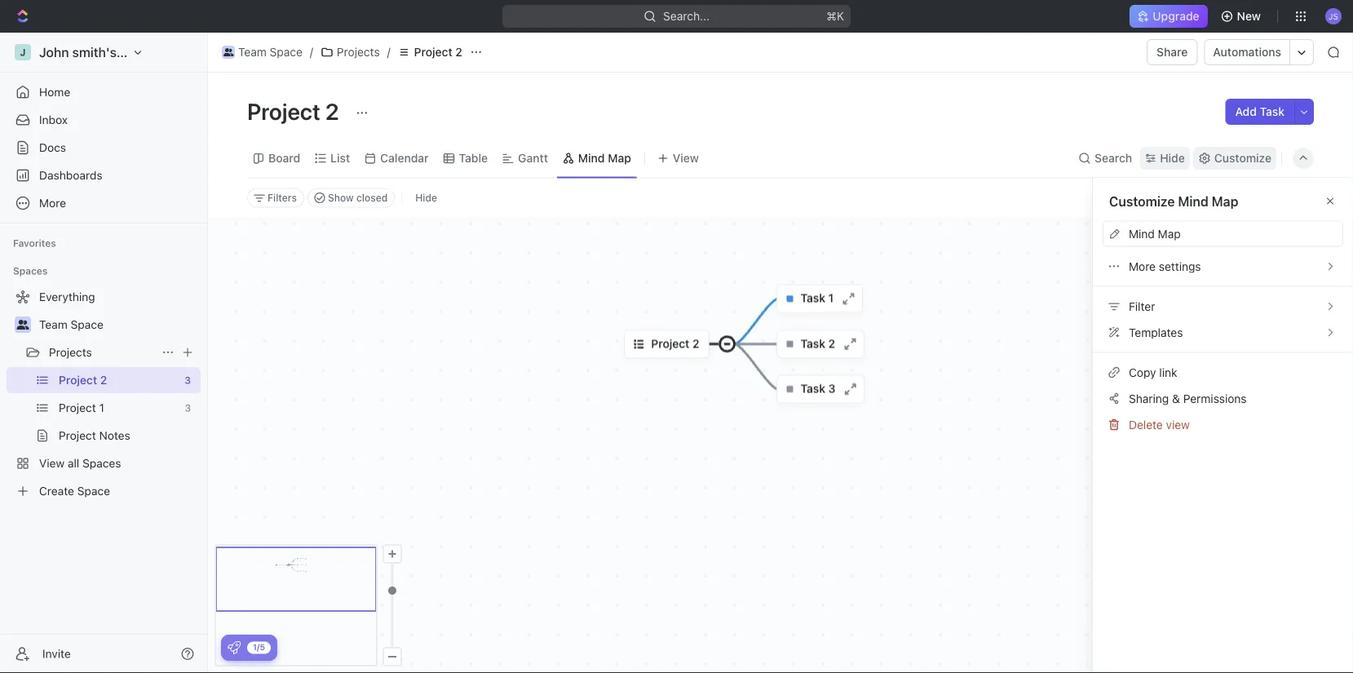 Task type: vqa. For each thing, say whether or not it's contained in the screenshot.
Overview
no



Task type: locate. For each thing, give the bounding box(es) containing it.
space
[[270, 45, 303, 59], [71, 318, 104, 331], [77, 484, 110, 498]]

filter button
[[1103, 293, 1344, 319]]

view button
[[652, 147, 705, 170]]

customize button
[[1194, 147, 1277, 170]]

more settings
[[1129, 259, 1202, 273]]

projects
[[337, 45, 380, 59], [49, 346, 92, 359]]

1 horizontal spatial view
[[673, 151, 699, 165]]

0 vertical spatial customize
[[1215, 151, 1272, 165]]

1 3 from the top
[[185, 375, 191, 386]]

project inside project notes link
[[59, 429, 96, 442]]

0 vertical spatial projects
[[337, 45, 380, 59]]

1 vertical spatial more
[[1129, 259, 1156, 273]]

team space link
[[218, 42, 307, 62], [39, 312, 197, 338]]

favorites button
[[7, 233, 63, 253]]

1 horizontal spatial more
[[1129, 259, 1156, 273]]

0 horizontal spatial spaces
[[13, 265, 48, 277]]

dashboards
[[39, 168, 102, 182]]

create
[[39, 484, 74, 498]]

customize up search tasks... text box on the top right of the page
[[1215, 151, 1272, 165]]

team inside 'tree'
[[39, 318, 68, 331]]

None range field
[[383, 564, 402, 647]]

0 vertical spatial team space
[[238, 45, 303, 59]]

spaces down favorites
[[13, 265, 48, 277]]

1 horizontal spatial mind
[[1129, 227, 1155, 240]]

more
[[39, 196, 66, 210], [1129, 259, 1156, 273]]

0 horizontal spatial /
[[310, 45, 313, 59]]

mind map
[[578, 151, 631, 165], [1129, 227, 1181, 240]]

0 vertical spatial map
[[608, 151, 631, 165]]

link
[[1160, 365, 1178, 379]]

0 horizontal spatial mind map
[[578, 151, 631, 165]]

1 vertical spatial space
[[71, 318, 104, 331]]

space down view all spaces link
[[77, 484, 110, 498]]

team right user group icon
[[238, 45, 267, 59]]

table
[[459, 151, 488, 165]]

0 horizontal spatial more
[[39, 196, 66, 210]]

project 2
[[414, 45, 463, 59], [247, 98, 344, 124], [59, 373, 107, 387]]

onboarding checklist button image
[[228, 641, 241, 654]]

0 horizontal spatial projects
[[49, 346, 92, 359]]

mind map up more settings
[[1129, 227, 1181, 240]]

1 vertical spatial team space
[[39, 318, 104, 331]]

view inside 'tree'
[[39, 457, 65, 470]]

2 3 from the top
[[185, 402, 191, 414]]

2 vertical spatial 2
[[100, 373, 107, 387]]

mind map link
[[575, 147, 631, 170]]

2 inside 'tree'
[[100, 373, 107, 387]]

create space link
[[7, 478, 197, 504]]

project 1
[[59, 401, 104, 414]]

customize
[[1215, 151, 1272, 165], [1110, 193, 1175, 209]]

space down everything "link"
[[71, 318, 104, 331]]

3
[[185, 375, 191, 386], [185, 402, 191, 414]]

everything
[[39, 290, 95, 304]]

map
[[608, 151, 631, 165], [1212, 193, 1239, 209], [1158, 227, 1181, 240]]

team space right user group icon
[[238, 45, 303, 59]]

john smith's workspace, , element
[[15, 44, 31, 60]]

0 vertical spatial 2
[[456, 45, 463, 59]]

more inside more settings button
[[1129, 259, 1156, 273]]

1 horizontal spatial customize
[[1215, 151, 1272, 165]]

0 horizontal spatial map
[[608, 151, 631, 165]]

sharing & permissions
[[1129, 392, 1247, 405]]

tree
[[7, 284, 201, 504]]

more left settings
[[1129, 259, 1156, 273]]

team space
[[238, 45, 303, 59], [39, 318, 104, 331]]

1 horizontal spatial map
[[1158, 227, 1181, 240]]

0 horizontal spatial team space link
[[39, 312, 197, 338]]

map left view dropdown button
[[608, 151, 631, 165]]

0 horizontal spatial mind
[[578, 151, 605, 165]]

list
[[331, 151, 350, 165]]

map down customize mind map
[[1158, 227, 1181, 240]]

1 horizontal spatial hide
[[1160, 151, 1185, 165]]

2 vertical spatial mind
[[1129, 227, 1155, 240]]

view inside button
[[673, 151, 699, 165]]

customize mind map
[[1110, 193, 1239, 209]]

0 vertical spatial projects link
[[316, 42, 384, 62]]

project inside project 1 link
[[59, 401, 96, 414]]

0 vertical spatial project 2 link
[[394, 42, 467, 62]]

1 vertical spatial mind
[[1179, 193, 1209, 209]]

home link
[[7, 79, 201, 105]]

3 for 1
[[185, 402, 191, 414]]

customize for customize
[[1215, 151, 1272, 165]]

1 vertical spatial map
[[1212, 193, 1239, 209]]

customize inside button
[[1215, 151, 1272, 165]]

search
[[1095, 151, 1133, 165]]

1 horizontal spatial spaces
[[82, 457, 121, 470]]

copy link
[[1129, 365, 1178, 379]]

delete view
[[1129, 418, 1190, 431]]

1 horizontal spatial projects
[[337, 45, 380, 59]]

project 2 link
[[394, 42, 467, 62], [59, 367, 178, 393]]

more down "dashboards"
[[39, 196, 66, 210]]

user group image
[[223, 48, 234, 56]]

1 vertical spatial projects link
[[49, 339, 155, 366]]

1 vertical spatial customize
[[1110, 193, 1175, 209]]

1 vertical spatial project 2
[[247, 98, 344, 124]]

0 vertical spatial spaces
[[13, 265, 48, 277]]

project for the left project 2 link
[[59, 373, 97, 387]]

team right user group image
[[39, 318, 68, 331]]

1 horizontal spatial /
[[387, 45, 391, 59]]

closed
[[356, 192, 388, 204]]

delete
[[1129, 418, 1163, 431]]

view all spaces link
[[7, 450, 197, 477]]

1 horizontal spatial team
[[238, 45, 267, 59]]

mind right gantt
[[578, 151, 605, 165]]

1 vertical spatial project 2 link
[[59, 367, 178, 393]]

delete view button
[[1103, 412, 1344, 438]]

1/5
[[253, 643, 265, 652]]

create space
[[39, 484, 110, 498]]

1 horizontal spatial mind map
[[1129, 227, 1181, 240]]

3 for 2
[[185, 375, 191, 386]]

add
[[1236, 105, 1257, 118]]

spaces up create space link
[[82, 457, 121, 470]]

copy
[[1129, 365, 1157, 379]]

1 vertical spatial spaces
[[82, 457, 121, 470]]

calendar link
[[377, 147, 429, 170]]

everything link
[[7, 284, 197, 310]]

1 vertical spatial hide
[[415, 192, 437, 204]]

user group image
[[17, 320, 29, 330]]

show closed button
[[308, 188, 395, 208]]

mind
[[578, 151, 605, 165], [1179, 193, 1209, 209], [1129, 227, 1155, 240]]

more button
[[7, 190, 201, 216]]

project 1 link
[[59, 395, 178, 421]]

1 vertical spatial 3
[[185, 402, 191, 414]]

0 horizontal spatial customize
[[1110, 193, 1175, 209]]

workspace
[[120, 44, 188, 60]]

0 horizontal spatial hide
[[415, 192, 437, 204]]

more inside more dropdown button
[[39, 196, 66, 210]]

hide up customize mind map
[[1160, 151, 1185, 165]]

0 horizontal spatial team space
[[39, 318, 104, 331]]

2 horizontal spatial map
[[1212, 193, 1239, 209]]

invite
[[42, 647, 71, 660]]

2
[[456, 45, 463, 59], [325, 98, 339, 124], [100, 373, 107, 387]]

map down customize button
[[1212, 193, 1239, 209]]

project for project 1 link
[[59, 401, 96, 414]]

project
[[414, 45, 453, 59], [247, 98, 321, 124], [59, 373, 97, 387], [59, 401, 96, 414], [59, 429, 96, 442]]

1 vertical spatial projects
[[49, 346, 92, 359]]

2 vertical spatial project 2
[[59, 373, 107, 387]]

space right user group icon
[[270, 45, 303, 59]]

0 vertical spatial view
[[673, 151, 699, 165]]

sidebar navigation
[[0, 33, 211, 673]]

templates button
[[1093, 319, 1354, 346]]

notes
[[99, 429, 130, 442]]

0 vertical spatial project 2
[[414, 45, 463, 59]]

team space down everything
[[39, 318, 104, 331]]

mind map right gantt
[[578, 151, 631, 165]]

2 / from the left
[[387, 45, 391, 59]]

0 vertical spatial 3
[[185, 375, 191, 386]]

john smith's workspace
[[39, 44, 188, 60]]

customize for customize mind map
[[1110, 193, 1175, 209]]

dashboards link
[[7, 162, 201, 188]]

hide
[[1160, 151, 1185, 165], [415, 192, 437, 204]]

1 horizontal spatial team space link
[[218, 42, 307, 62]]

upgrade link
[[1130, 5, 1208, 28]]

automations button
[[1205, 40, 1290, 64]]

1 vertical spatial team
[[39, 318, 68, 331]]

0 vertical spatial hide
[[1160, 151, 1185, 165]]

1 vertical spatial view
[[39, 457, 65, 470]]

customize down hide dropdown button
[[1110, 193, 1175, 209]]

show
[[328, 192, 354, 204]]

gantt
[[518, 151, 548, 165]]

0 horizontal spatial view
[[39, 457, 65, 470]]

hide down calendar
[[415, 192, 437, 204]]

mind up more settings
[[1129, 227, 1155, 240]]

mind down hide dropdown button
[[1179, 193, 1209, 209]]

project 2 inside 'tree'
[[59, 373, 107, 387]]

1 horizontal spatial project 2 link
[[394, 42, 467, 62]]

0 vertical spatial more
[[39, 196, 66, 210]]

2 vertical spatial space
[[77, 484, 110, 498]]

0 horizontal spatial team
[[39, 318, 68, 331]]

2 horizontal spatial 2
[[456, 45, 463, 59]]

0 horizontal spatial project 2
[[59, 373, 107, 387]]

0 vertical spatial space
[[270, 45, 303, 59]]

tree containing everything
[[7, 284, 201, 504]]

1 vertical spatial 2
[[325, 98, 339, 124]]

view
[[673, 151, 699, 165], [39, 457, 65, 470]]

0 horizontal spatial 2
[[100, 373, 107, 387]]

Search tasks... text field
[[1150, 186, 1314, 210]]

team
[[238, 45, 267, 59], [39, 318, 68, 331]]



Task type: describe. For each thing, give the bounding box(es) containing it.
more for more settings
[[1129, 259, 1156, 273]]

js button
[[1321, 3, 1347, 29]]

project notes link
[[59, 423, 197, 449]]

spaces inside 'tree'
[[82, 457, 121, 470]]

0 horizontal spatial projects link
[[49, 339, 155, 366]]

view button
[[652, 139, 705, 177]]

1
[[99, 401, 104, 414]]

1 vertical spatial mind map
[[1129, 227, 1181, 240]]

1 horizontal spatial projects link
[[316, 42, 384, 62]]

1 horizontal spatial project 2
[[247, 98, 344, 124]]

filter button
[[1093, 293, 1354, 319]]

team space inside 'tree'
[[39, 318, 104, 331]]

hide inside hide button
[[415, 192, 437, 204]]

copy link button
[[1103, 359, 1344, 386]]

templates
[[1129, 326, 1183, 339]]

1 / from the left
[[310, 45, 313, 59]]

add task button
[[1226, 99, 1295, 125]]

1 horizontal spatial team space
[[238, 45, 303, 59]]

settings
[[1159, 259, 1202, 273]]

project for project notes link
[[59, 429, 96, 442]]

smith's
[[72, 44, 117, 60]]

share
[[1157, 45, 1188, 59]]

new
[[1237, 9, 1261, 23]]

⌘k
[[827, 9, 845, 23]]

hide button
[[409, 188, 444, 208]]

hide inside hide dropdown button
[[1160, 151, 1185, 165]]

gantt link
[[515, 147, 548, 170]]

share button
[[1147, 39, 1198, 65]]

0 vertical spatial team space link
[[218, 42, 307, 62]]

0 vertical spatial mind
[[578, 151, 605, 165]]

sharing
[[1129, 392, 1170, 405]]

tree inside sidebar navigation
[[7, 284, 201, 504]]

task
[[1260, 105, 1285, 118]]

show closed
[[328, 192, 388, 204]]

1 horizontal spatial 2
[[325, 98, 339, 124]]

onboarding checklist button element
[[228, 641, 241, 654]]

2 horizontal spatial project 2
[[414, 45, 463, 59]]

0 vertical spatial team
[[238, 45, 267, 59]]

filters button
[[247, 188, 304, 208]]

view for view all spaces
[[39, 457, 65, 470]]

0 vertical spatial mind map
[[578, 151, 631, 165]]

all
[[68, 457, 79, 470]]

upgrade
[[1153, 9, 1200, 23]]

calendar
[[380, 151, 429, 165]]

sharing & permissions button
[[1103, 386, 1344, 412]]

automations
[[1214, 45, 1282, 59]]

view for view
[[673, 151, 699, 165]]

table link
[[456, 147, 488, 170]]

2 vertical spatial map
[[1158, 227, 1181, 240]]

2 horizontal spatial mind
[[1179, 193, 1209, 209]]

project notes
[[59, 429, 130, 442]]

js
[[1329, 11, 1339, 21]]

home
[[39, 85, 70, 99]]

docs link
[[7, 135, 201, 161]]

board link
[[265, 147, 300, 170]]

new button
[[1215, 3, 1271, 29]]

hide button
[[1141, 147, 1190, 170]]

inbox link
[[7, 107, 201, 133]]

filters
[[268, 192, 297, 204]]

board
[[268, 151, 300, 165]]

view all spaces
[[39, 457, 121, 470]]

more settings button
[[1103, 253, 1344, 279]]

filter
[[1129, 299, 1156, 313]]

more for more
[[39, 196, 66, 210]]

add task
[[1236, 105, 1285, 118]]

search button
[[1074, 147, 1138, 170]]

permissions
[[1184, 392, 1247, 405]]

view
[[1166, 418, 1190, 431]]

john
[[39, 44, 69, 60]]

inbox
[[39, 113, 68, 126]]

0 horizontal spatial project 2 link
[[59, 367, 178, 393]]

docs
[[39, 141, 66, 154]]

favorites
[[13, 237, 56, 249]]

&
[[1173, 392, 1181, 405]]

templates button
[[1103, 319, 1344, 346]]

projects inside 'tree'
[[49, 346, 92, 359]]

1 vertical spatial team space link
[[39, 312, 197, 338]]

j
[[20, 47, 26, 58]]

search...
[[663, 9, 710, 23]]

list link
[[327, 147, 350, 170]]



